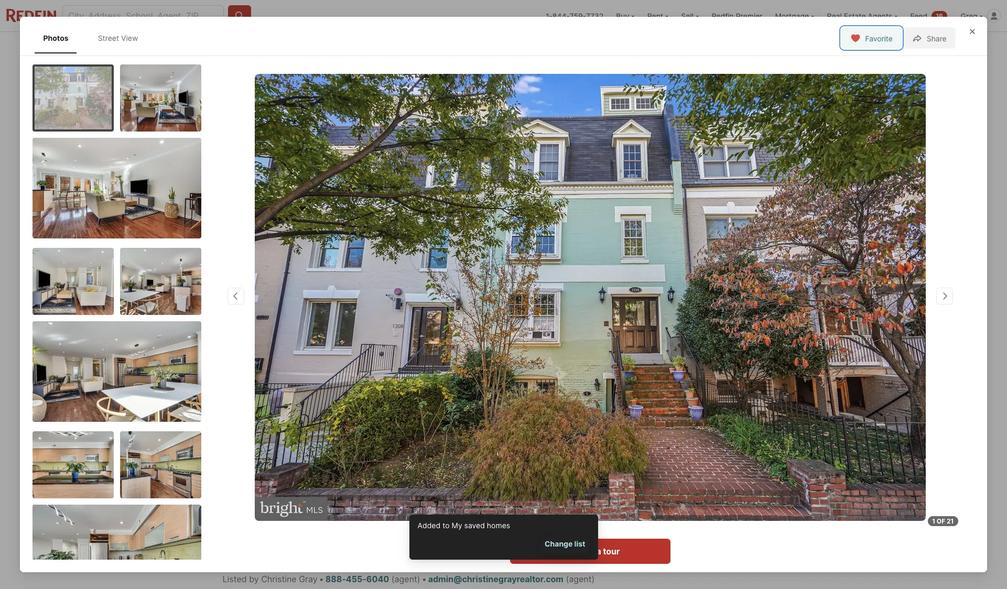 Task type: describe. For each thing, give the bounding box(es) containing it.
a down closet
[[538, 553, 543, 563]]

about 1310 belmont st nw #1
[[223, 473, 398, 487]]

pets
[[261, 515, 279, 525]]

washington
[[319, 348, 366, 358]]

photos tab
[[35, 25, 77, 51]]

redfin premier
[[712, 11, 763, 20]]

(888) 455-6040 button
[[634, 471, 773, 496]]

City, Address, School, Agent, ZIP search field
[[62, 5, 224, 26]]

1 tab from the left
[[223, 34, 290, 59]]

455- inside button
[[702, 478, 722, 489]]

(not
[[341, 540, 357, 551]]

send a message button
[[634, 442, 773, 467]]

contact
[[634, 366, 678, 378]]

1-
[[546, 11, 553, 20]]

(888) 455-6040
[[677, 478, 745, 489]]

request a tour dialog
[[20, 17, 987, 590]]

mile
[[367, 528, 383, 538]]

#1 for 1310 belmont st nw #1
[[655, 381, 667, 394]]

1 of 21
[[933, 518, 954, 526]]

$3,000 /mo
[[223, 368, 290, 382]]

decorative
[[223, 553, 265, 563]]

1310 belmont st nw #1 image
[[255, 74, 926, 521]]

21 photos
[[733, 311, 768, 319]]

1 beds
[[315, 368, 335, 394]]

european
[[387, 553, 424, 563]]

plus
[[458, 540, 475, 551]]

1 case from the left
[[281, 515, 300, 525]]

w/d
[[305, 420, 318, 428]]

888-
[[326, 574, 346, 585]]

send
[[670, 449, 691, 459]]

house:
[[251, 502, 278, 513]]

change list button
[[541, 534, 590, 554]]

1310 belmont st nw #1
[[634, 366, 760, 394]]

2 vertical spatial with
[[389, 540, 406, 551]]

oversized
[[313, 553, 351, 563]]

1/4
[[353, 528, 365, 538]]

belmont for 1310 belmont st nw #1 , washington , dc 20009
[[243, 348, 276, 358]]

enjoy
[[515, 528, 537, 538]]

1 vertical spatial from
[[386, 528, 404, 538]]

lovely
[[550, 515, 572, 525]]

6040 inside button
[[722, 478, 745, 489]]

in-
[[446, 515, 457, 525]]

plan.
[[279, 565, 298, 576]]

belmont for 1310 belmont st nw #1
[[704, 366, 747, 378]]

listed by christine gray • 888-455-6040 ( agent ) • admin@christinegrayrealtor.com ( agent )
[[223, 574, 595, 585]]

is
[[259, 528, 266, 538]]

availability
[[340, 565, 382, 576]]

1 vertical spatial request a tour button
[[510, 539, 671, 564]]

admin@christinegrayrealtor.com link
[[428, 574, 564, 585]]

view inside tab
[[121, 34, 138, 42]]

2 , from the left
[[366, 348, 368, 358]]

2 • from the left
[[422, 574, 427, 585]]

kitchen
[[448, 553, 477, 563]]

pet
[[378, 515, 391, 525]]

tab list inside request a tour dialog
[[33, 23, 157, 53]]

a up lighting,
[[282, 540, 287, 551]]

patio/balcony
[[353, 420, 394, 428]]

rent.
[[393, 515, 411, 525]]

baths
[[360, 384, 383, 394]]

844-
[[553, 11, 570, 20]]

photos
[[43, 34, 69, 42]]

0 horizontal spatial private
[[289, 540, 316, 551]]

the
[[406, 528, 419, 538]]

request for top request a tour button
[[674, 415, 707, 426]]

in
[[319, 420, 325, 428]]

premier
[[736, 11, 763, 20]]

send a message
[[670, 449, 737, 459]]

0 vertical spatial from
[[368, 502, 386, 513]]

expected
[[301, 565, 338, 576]]

1 horizontal spatial belmont
[[293, 473, 342, 487]]

dc
[[370, 348, 382, 358]]

2 vertical spatial nw
[[360, 473, 381, 487]]

redfin
[[712, 11, 734, 20]]

1 for 1 baths
[[360, 368, 366, 382]]

street view inside tab
[[98, 34, 138, 42]]

cabinetry,
[[479, 553, 519, 563]]

0 vertical spatial request a tour
[[674, 415, 733, 426]]

feed
[[911, 11, 928, 20]]

2 vertical spatial #1
[[384, 473, 398, 487]]

2 tab from the left
[[290, 34, 345, 59]]

parking
[[538, 502, 567, 513]]

st for 1310 belmont st nw #1 , washington , dc 20009
[[278, 348, 287, 358]]

my
[[452, 521, 462, 530]]

saturday,
[[281, 502, 318, 513]]

3 tab from the left
[[345, 34, 383, 59]]

property
[[223, 528, 257, 538]]

favorite
[[866, 34, 893, 43]]

813 sq ft
[[408, 368, 430, 394]]

about
[[223, 473, 259, 487]]

added to my saved homes
[[418, 521, 510, 530]]

2 as from the left
[[417, 565, 426, 576]]

this
[[530, 515, 547, 525]]

28
[[320, 502, 331, 513]]

(888) 455-6040 link
[[634, 471, 773, 496]]

11-
[[388, 502, 400, 513]]

to
[[443, 521, 450, 530]]

2 horizontal spatial with
[[481, 502, 498, 513]]

gray
[[299, 574, 318, 585]]

813
[[408, 368, 430, 382]]

*open
[[223, 502, 248, 513]]

list
[[575, 540, 586, 549]]

1-844-759-7732
[[546, 11, 604, 20]]

(888)
[[677, 478, 700, 489]]

rented
[[410, 502, 439, 513]]

$3,000
[[223, 368, 266, 382]]

furnished
[[441, 502, 478, 513]]

nw for 1310 belmont st nw #1 , washington , dc 20009
[[289, 348, 303, 358]]

0 vertical spatial private
[[539, 528, 567, 538]]

0 horizontal spatial and
[[265, 540, 279, 551]]

21 photos button
[[709, 305, 777, 326]]

tour for top request a tour button
[[716, 415, 733, 426]]

submit search image
[[234, 10, 245, 21]]

change list
[[545, 540, 586, 549]]



Task type: vqa. For each thing, say whether or not it's contained in the screenshot.
1 Baths
yes



Task type: locate. For each thing, give the bounding box(es) containing it.
included!
[[223, 515, 259, 525]]

tab list containing photos
[[33, 23, 157, 53]]

1 as from the left
[[384, 565, 393, 576]]

from
[[368, 502, 386, 513], [386, 528, 404, 538]]

0 horizontal spatial 6040
[[367, 574, 389, 585]]

2023.
[[478, 565, 501, 576]]

2 horizontal spatial 1310
[[678, 366, 702, 378]]

located
[[321, 528, 350, 538]]

by inside *open house: saturday, 28 october from 11-1* rented furnished with attached parking included! pets case by case basis with pet rent. private, in-unit washer/dryer. this lovely property is conveniently located 1/4 mile from the u street metro station. enjoy private entrances and a private patio (not shared with other units!) plus generous closet space, decorative lighting, an oversized shower, european style kitchen cabinetry, and a spacious, versatile floor plan. expected availability as early as 1 november 2023.
[[302, 515, 312, 525]]

view down city, address, school, agent, zip 'search field'
[[121, 34, 138, 42]]

floor
[[259, 565, 277, 576]]

and
[[265, 540, 279, 551], [521, 553, 536, 563]]

street view inside button
[[255, 311, 296, 319]]

21 right of
[[947, 518, 954, 526]]

455-
[[702, 478, 722, 489], [346, 574, 367, 585]]

0 vertical spatial belmont
[[243, 348, 276, 358]]

20009
[[385, 348, 411, 358]]

with
[[481, 502, 498, 513], [358, 515, 375, 525], [389, 540, 406, 551]]

6040 down message
[[722, 478, 745, 489]]

nw up october
[[360, 473, 381, 487]]

2 vertical spatial belmont
[[293, 473, 342, 487]]

/mo
[[266, 368, 290, 382]]

1 horizontal spatial nw
[[360, 473, 381, 487]]

washer/dryer.
[[474, 515, 528, 525]]

0 horizontal spatial tab list
[[33, 23, 157, 53]]

request a tour inside dialog
[[561, 547, 620, 557]]

0 horizontal spatial as
[[384, 565, 393, 576]]

request
[[674, 415, 707, 426], [561, 547, 594, 557]]

1 horizontal spatial )
[[592, 574, 595, 585]]

1 horizontal spatial 21
[[947, 518, 954, 526]]

1 horizontal spatial ,
[[366, 348, 368, 358]]

#1 inside 1310 belmont st nw #1
[[655, 381, 667, 394]]

0 horizontal spatial request
[[561, 547, 594, 557]]

1 vertical spatial #1
[[655, 381, 667, 394]]

• right early
[[422, 574, 427, 585]]

6040 down shower,
[[367, 574, 389, 585]]

1 vertical spatial belmont
[[704, 366, 747, 378]]

1*
[[400, 502, 408, 513]]

an
[[301, 553, 311, 563]]

1 inside request a tour dialog
[[933, 518, 936, 526]]

private up change
[[539, 528, 567, 538]]

map entry image
[[552, 347, 604, 400]]

from down "rent."
[[386, 528, 404, 538]]

belmont inside 1310 belmont st nw #1
[[704, 366, 747, 378]]

tour right list
[[603, 547, 620, 557]]

1 inside 1 beds
[[315, 368, 321, 382]]

0 horizontal spatial ,
[[315, 348, 317, 358]]

units!)
[[432, 540, 456, 551]]

street view button
[[231, 305, 305, 326]]

with up european at bottom left
[[389, 540, 406, 551]]

0 vertical spatial and
[[265, 540, 279, 551]]

pet
[[229, 420, 239, 428]]

0 horizontal spatial tour
[[603, 547, 620, 557]]

change
[[545, 540, 573, 549]]

1 horizontal spatial view
[[278, 311, 296, 319]]

1 horizontal spatial 455-
[[702, 478, 722, 489]]

0 horizontal spatial st
[[278, 348, 287, 358]]

1 down style at the left of page
[[429, 565, 433, 576]]

with up 1/4
[[358, 515, 375, 525]]

4 tab from the left
[[383, 34, 438, 59]]

0 horizontal spatial street
[[98, 34, 119, 42]]

(
[[392, 574, 395, 585], [566, 574, 569, 585]]

1 , from the left
[[315, 348, 317, 358]]

1 vertical spatial by
[[249, 574, 259, 585]]

unit
[[456, 515, 471, 525]]

1 vertical spatial request
[[561, 547, 594, 557]]

a inside 'button'
[[693, 449, 698, 459]]

0 horizontal spatial 455-
[[346, 574, 367, 585]]

1310 for 1310 belmont st nw #1 , washington , dc 20009
[[223, 348, 241, 358]]

0 horizontal spatial )
[[417, 574, 420, 585]]

a right list
[[596, 547, 601, 557]]

1 horizontal spatial tour
[[716, 415, 733, 426]]

1 for 1 beds
[[315, 368, 321, 382]]

agent
[[395, 574, 417, 585], [569, 574, 592, 585]]

2 vertical spatial street
[[430, 528, 455, 538]]

1 vertical spatial 21
[[947, 518, 954, 526]]

16
[[936, 12, 944, 20]]

0 vertical spatial 6040
[[722, 478, 745, 489]]

0 horizontal spatial •
[[319, 574, 324, 585]]

0 vertical spatial tour
[[716, 415, 733, 426]]

1 horizontal spatial •
[[422, 574, 427, 585]]

pet friendly
[[229, 420, 264, 428]]

message
[[700, 449, 737, 459]]

1 horizontal spatial with
[[389, 540, 406, 551]]

2 vertical spatial 1310
[[262, 473, 290, 487]]

1 horizontal spatial agent
[[569, 574, 592, 585]]

redfin premier button
[[706, 0, 769, 31]]

a for the bottom request a tour button
[[596, 547, 601, 557]]

as right early
[[417, 565, 426, 576]]

by right listed
[[249, 574, 259, 585]]

agent down european at bottom left
[[395, 574, 417, 585]]

1 vertical spatial with
[[358, 515, 375, 525]]

request a tour button
[[634, 408, 773, 433], [510, 539, 671, 564]]

1 vertical spatial nw
[[634, 381, 652, 394]]

1 vertical spatial tour
[[603, 547, 620, 557]]

6 tab from the left
[[486, 34, 570, 59]]

1 horizontal spatial request
[[674, 415, 707, 426]]

5 tab from the left
[[438, 34, 486, 59]]

0 horizontal spatial request a tour
[[561, 547, 620, 557]]

1 horizontal spatial #1
[[384, 473, 398, 487]]

street
[[98, 34, 119, 42], [255, 311, 276, 319], [430, 528, 455, 538]]

agent down spacious,
[[569, 574, 592, 585]]

by
[[302, 515, 312, 525], [249, 574, 259, 585]]

attached
[[500, 502, 535, 513]]

0 vertical spatial street
[[98, 34, 119, 42]]

conveniently
[[268, 528, 318, 538]]

1 horizontal spatial street view
[[255, 311, 296, 319]]

beds
[[315, 384, 335, 394]]

0 vertical spatial 455-
[[702, 478, 722, 489]]

#1 for 1310 belmont st nw #1 , washington , dc 20009
[[306, 348, 315, 358]]

nw inside 1310 belmont st nw #1
[[634, 381, 652, 394]]

2 horizontal spatial st
[[749, 366, 760, 378]]

as left early
[[384, 565, 393, 576]]

1 for 1 of 21
[[933, 518, 936, 526]]

0 horizontal spatial 21
[[733, 311, 741, 319]]

alert containing added to my saved homes
[[409, 515, 598, 560]]

0 horizontal spatial #1
[[306, 348, 315, 358]]

6040
[[722, 478, 745, 489], [367, 574, 389, 585]]

with up washer/dryer.
[[481, 502, 498, 513]]

from up pet
[[368, 502, 386, 513]]

1 vertical spatial request a tour
[[561, 547, 620, 557]]

closet
[[517, 540, 541, 551]]

versatile
[[223, 565, 256, 576]]

nw up /mo
[[289, 348, 303, 358]]

spacious,
[[545, 553, 583, 563]]

1 horizontal spatial by
[[302, 515, 312, 525]]

0 vertical spatial #1
[[306, 348, 315, 358]]

share button
[[904, 27, 956, 49]]

other
[[408, 540, 429, 551]]

21 inside 21 photos button
[[733, 311, 741, 319]]

1 horizontal spatial street
[[255, 311, 276, 319]]

1-844-759-7732 link
[[546, 11, 604, 20]]

0 vertical spatial 21
[[733, 311, 741, 319]]

0 vertical spatial request a tour button
[[634, 408, 773, 433]]

early
[[395, 565, 415, 576]]

0 vertical spatial nw
[[289, 348, 303, 358]]

0 horizontal spatial 1310
[[223, 348, 241, 358]]

nw down contact
[[634, 381, 652, 394]]

2 horizontal spatial #1
[[655, 381, 667, 394]]

( left early
[[392, 574, 395, 585]]

listed
[[223, 574, 247, 585]]

0 horizontal spatial street view
[[98, 34, 138, 42]]

2 case from the left
[[314, 515, 333, 525]]

1 horizontal spatial st
[[344, 473, 357, 487]]

view up 1310 belmont st nw #1 , washington , dc 20009
[[278, 311, 296, 319]]

1 horizontal spatial tab list
[[223, 32, 579, 59]]

photos
[[743, 311, 768, 319]]

case up conveniently
[[281, 515, 300, 525]]

1 horizontal spatial private
[[539, 528, 567, 538]]

21 left photos
[[733, 311, 741, 319]]

1 horizontal spatial 1310
[[262, 473, 290, 487]]

2 horizontal spatial nw
[[634, 381, 652, 394]]

private
[[539, 528, 567, 538], [289, 540, 316, 551]]

and down is
[[265, 540, 279, 551]]

21
[[733, 311, 741, 319], [947, 518, 954, 526]]

1 horizontal spatial 6040
[[722, 478, 745, 489]]

• right gray
[[319, 574, 324, 585]]

a for top request a tour button
[[709, 415, 714, 426]]

2 ) from the left
[[592, 574, 595, 585]]

street inside *open house: saturday, 28 october from 11-1* rented furnished with attached parking included! pets case by case basis with pet rent. private, in-unit washer/dryer. this lovely property is conveniently located 1/4 mile from the u street metro station. enjoy private entrances and a private patio (not shared with other units!) plus generous closet space, decorative lighting, an oversized shower, european style kitchen cabinetry, and a spacious, versatile floor plan. expected availability as early as 1 november 2023.
[[430, 528, 455, 538]]

0 vertical spatial view
[[121, 34, 138, 42]]

1 horizontal spatial as
[[417, 565, 426, 576]]

1 vertical spatial street
[[255, 311, 276, 319]]

tour
[[716, 415, 733, 426], [603, 547, 620, 557]]

( down spacious,
[[566, 574, 569, 585]]

private up an
[[289, 540, 316, 551]]

2 ( from the left
[[566, 574, 569, 585]]

2 horizontal spatial belmont
[[704, 366, 747, 378]]

1 horizontal spatial request a tour
[[674, 415, 733, 426]]

and down closet
[[521, 553, 536, 563]]

0 horizontal spatial nw
[[289, 348, 303, 358]]

alert
[[409, 515, 598, 560]]

street inside tab
[[98, 34, 119, 42]]

image image
[[223, 61, 617, 334], [621, 61, 785, 196], [120, 64, 202, 131], [35, 66, 112, 129], [33, 138, 202, 238], [621, 200, 785, 334], [33, 248, 114, 315], [120, 248, 202, 315], [33, 321, 202, 422], [33, 431, 114, 499], [120, 431, 202, 499], [33, 505, 202, 590]]

1 horizontal spatial (
[[566, 574, 569, 585]]

0 vertical spatial st
[[278, 348, 287, 358]]

0 horizontal spatial agent
[[395, 574, 417, 585]]

sq
[[408, 384, 418, 394]]

1 vertical spatial st
[[749, 366, 760, 378]]

st inside 1310 belmont st nw #1
[[749, 366, 760, 378]]

station.
[[483, 528, 513, 538]]

favorite button
[[842, 27, 902, 49]]

0 vertical spatial by
[[302, 515, 312, 525]]

2 vertical spatial st
[[344, 473, 357, 487]]

1 vertical spatial private
[[289, 540, 316, 551]]

request inside request a tour dialog
[[561, 547, 594, 557]]

21 inside request a tour dialog
[[947, 518, 954, 526]]

tour for the bottom request a tour button
[[603, 547, 620, 557]]

street inside button
[[255, 311, 276, 319]]

w/d in unit
[[305, 420, 339, 428]]

november
[[435, 565, 476, 576]]

a up message
[[709, 415, 714, 426]]

0 horizontal spatial by
[[249, 574, 259, 585]]

1 horizontal spatial case
[[314, 515, 333, 525]]

#1 left washington
[[306, 348, 315, 358]]

, left washington
[[315, 348, 317, 358]]

saved
[[465, 521, 485, 530]]

street view
[[98, 34, 138, 42], [255, 311, 296, 319]]

a for send a message 'button'
[[693, 449, 698, 459]]

1310 for 1310 belmont st nw #1
[[678, 366, 702, 378]]

2 horizontal spatial street
[[430, 528, 455, 538]]

759-
[[570, 11, 586, 20]]

, left dc
[[366, 348, 368, 358]]

1 baths
[[360, 368, 383, 394]]

1310 belmont st nw #1 , washington , dc 20009
[[223, 348, 411, 358]]

1 vertical spatial view
[[278, 311, 296, 319]]

1 up beds
[[315, 368, 321, 382]]

1 ( from the left
[[392, 574, 395, 585]]

#1
[[306, 348, 315, 358], [655, 381, 667, 394], [384, 473, 398, 487]]

1 left of
[[933, 518, 936, 526]]

tour up message
[[716, 415, 733, 426]]

1 horizontal spatial and
[[521, 553, 536, 563]]

1 vertical spatial 6040
[[367, 574, 389, 585]]

view
[[121, 34, 138, 42], [278, 311, 296, 319]]

shower,
[[354, 553, 384, 563]]

0 vertical spatial 1310
[[223, 348, 241, 358]]

tab list
[[33, 23, 157, 53], [223, 32, 579, 59]]

1 vertical spatial 455-
[[346, 574, 367, 585]]

ft
[[421, 384, 429, 394]]

added
[[418, 521, 441, 530]]

a/c
[[279, 420, 290, 428]]

belmont
[[243, 348, 276, 358], [704, 366, 747, 378], [293, 473, 342, 487]]

1310 inside 1310 belmont st nw #1
[[678, 366, 702, 378]]

0 horizontal spatial case
[[281, 515, 300, 525]]

nw for 1310 belmont st nw #1
[[634, 381, 652, 394]]

space,
[[543, 540, 569, 551]]

view inside button
[[278, 311, 296, 319]]

0 horizontal spatial (
[[392, 574, 395, 585]]

0 horizontal spatial view
[[121, 34, 138, 42]]

1 ) from the left
[[417, 574, 420, 585]]

455- right (888)
[[702, 478, 722, 489]]

0 horizontal spatial belmont
[[243, 348, 276, 358]]

by down saturday, at bottom
[[302, 515, 312, 525]]

a inside dialog
[[596, 547, 601, 557]]

u
[[422, 528, 428, 538]]

private,
[[413, 515, 443, 525]]

request for the bottom request a tour button
[[561, 547, 594, 557]]

#1 down contact
[[655, 381, 667, 394]]

888-455-6040 link
[[326, 574, 389, 585]]

1 inside *open house: saturday, 28 october from 11-1* rented furnished with attached parking included! pets case by case basis with pet rent. private, in-unit washer/dryer. this lovely property is conveniently located 1/4 mile from the u street metro station. enjoy private entrances and a private patio (not shared with other units!) plus generous closet space, decorative lighting, an oversized shower, european style kitchen cabinetry, and a spacious, versatile floor plan. expected availability as early as 1 november 2023.
[[429, 565, 433, 576]]

0 horizontal spatial with
[[358, 515, 375, 525]]

friendly
[[241, 420, 264, 428]]

1 agent from the left
[[395, 574, 417, 585]]

1 inside the "1 baths"
[[360, 368, 366, 382]]

1 vertical spatial street view
[[255, 311, 296, 319]]

455- down shower,
[[346, 574, 367, 585]]

#1 up 11-
[[384, 473, 398, 487]]

1 vertical spatial and
[[521, 553, 536, 563]]

1 up baths on the left bottom of page
[[360, 368, 366, 382]]

a right send
[[693, 449, 698, 459]]

2 agent from the left
[[569, 574, 592, 585]]

metro
[[457, 528, 480, 538]]

0 vertical spatial with
[[481, 502, 498, 513]]

tour inside dialog
[[603, 547, 620, 557]]

st for 1310 belmont st nw #1
[[749, 366, 760, 378]]

tab
[[223, 34, 290, 59], [290, 34, 345, 59], [345, 34, 383, 59], [383, 34, 438, 59], [438, 34, 486, 59], [486, 34, 570, 59]]

street view tab
[[90, 25, 146, 51]]

case down 28
[[314, 515, 333, 525]]

1 • from the left
[[319, 574, 324, 585]]



